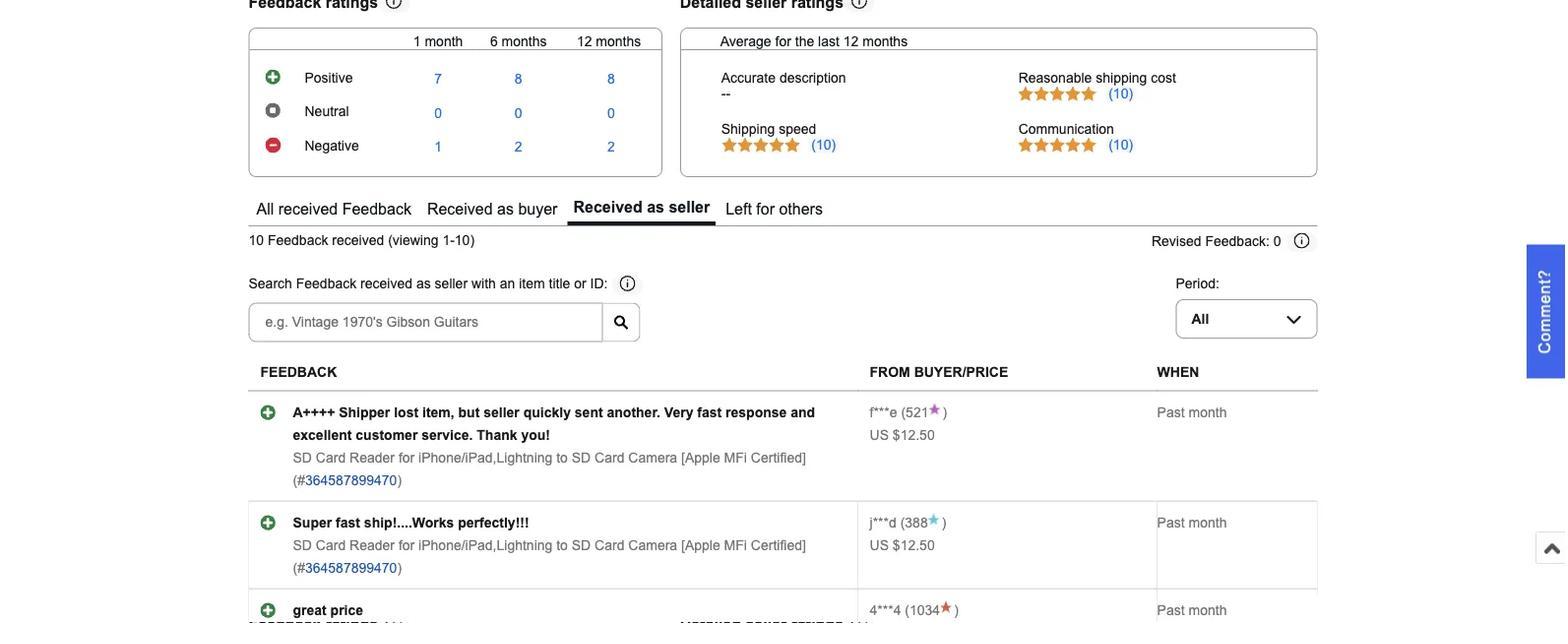 Task type: describe. For each thing, give the bounding box(es) containing it.
feedback inside the all received feedback button
[[342, 200, 412, 218]]

for down the customer
[[399, 450, 415, 465]]

$12.50 for 388
[[893, 538, 935, 553]]

2 0 button from the left
[[515, 105, 523, 121]]

) down the ship!....works
[[397, 560, 402, 576]]

received as seller
[[574, 198, 710, 216]]

2 2 from the left
[[608, 139, 615, 154]]

great
[[293, 603, 327, 618]]

us for j***d
[[870, 538, 889, 553]]

positive
[[305, 70, 353, 85]]

iphone/ipad,lightning for perfectly!!!
[[419, 538, 553, 553]]

revised feedback: 0
[[1152, 234, 1282, 249]]

received for received as buyer
[[427, 200, 493, 218]]

10
[[249, 233, 264, 248]]

certified] for j***d
[[751, 538, 806, 553]]

1 0 button from the left
[[434, 105, 442, 121]]

negative
[[305, 138, 359, 154]]

you!
[[521, 427, 550, 443]]

3 months from the left
[[863, 33, 908, 49]]

left for others
[[726, 200, 823, 218]]

from buyer/price
[[870, 365, 1009, 380]]

364587899470 for fast
[[305, 560, 397, 576]]

description
[[780, 70, 847, 86]]

seller inside button
[[669, 198, 710, 216]]

shipping
[[722, 121, 775, 136]]

7
[[434, 71, 442, 87]]

past month element for 388
[[1158, 515, 1227, 530]]

(10) button for speed
[[808, 137, 840, 153]]

0 for second 0 button from the left
[[515, 105, 523, 120]]

3 0 button from the left
[[608, 105, 615, 121]]

1 month
[[413, 33, 463, 49]]

(viewing
[[388, 233, 439, 248]]

period:
[[1176, 276, 1220, 291]]

feedback for search feedback received as seller with an item title or id:
[[296, 277, 357, 292]]

an
[[500, 277, 515, 292]]

364587899470 ) for fast
[[305, 560, 402, 576]]

a++++ 
shipper lost item, but seller quickly sent another. very fast response and excellent customer service. thank you! element
[[293, 405, 816, 443]]

excellent
[[293, 427, 352, 443]]

item
[[519, 277, 545, 292]]

) up the ship!....works
[[397, 473, 402, 488]]

speed
[[779, 121, 817, 136]]

10 feedback received (viewing 1-10)
[[249, 233, 475, 248]]

f***e
[[870, 405, 898, 420]]

id:
[[590, 277, 608, 292]]

great price
[[293, 603, 363, 618]]

comment?
[[1537, 269, 1554, 354]]

lost
[[394, 405, 419, 420]]

10 ratings received on shipping speed. click to check average rating. element
[[812, 137, 836, 152]]

3 past month element from the top
[[1158, 603, 1227, 618]]

10 ratings received on communication. click to check average rating. element
[[1109, 137, 1134, 152]]

1 vertical spatial fast
[[336, 515, 360, 530]]

received for received as seller
[[574, 198, 643, 216]]

but
[[458, 405, 480, 420]]

feedback
[[260, 365, 337, 380]]

a++++
[[293, 405, 335, 420]]

buyer/price
[[914, 365, 1009, 380]]

received inside button
[[278, 200, 338, 218]]

from
[[870, 365, 911, 380]]

seller inside the a++++  shipper lost item, but seller quickly sent another. very fast response and excellent customer service. thank you!
[[484, 405, 520, 420]]

last
[[818, 33, 840, 49]]

521
[[906, 405, 929, 420]]

mfi for f***e
[[724, 450, 747, 465]]

received for search
[[361, 277, 413, 292]]

sd card reader for iphone/ipad,lightning to sd card camera [apple mfi certified] (# for item,
[[293, 450, 806, 488]]

2 8 button from the left
[[608, 71, 615, 87]]

1 8 button from the left
[[515, 71, 523, 87]]

1 for the 1 button
[[434, 139, 442, 154]]

average
[[721, 33, 772, 49]]

price
[[331, 603, 363, 618]]

0 for 3rd 0 button from the left
[[608, 105, 615, 120]]

1 button
[[434, 139, 442, 155]]

364587899470 link for shipper
[[305, 473, 397, 488]]

7 button
[[434, 71, 442, 87]]

perfectly!!!
[[458, 515, 529, 530]]

shipping speed
[[722, 121, 817, 136]]

months for 12 months
[[596, 33, 641, 49]]

) for f***e
[[943, 405, 947, 420]]

(10) for speed
[[812, 137, 836, 152]]

6
[[490, 33, 498, 49]]

(10) button for shipping
[[1106, 86, 1137, 102]]

( 1034
[[902, 603, 941, 618]]

service.
[[422, 427, 473, 443]]

1034
[[910, 603, 941, 618]]

communication
[[1019, 121, 1115, 136]]

$12.50 for 521
[[893, 427, 935, 443]]

others
[[779, 200, 823, 218]]

all received feedback
[[257, 200, 412, 218]]

search feedback received as seller with an item title or id:
[[249, 277, 608, 292]]

reasonable
[[1019, 70, 1092, 86]]

quickly
[[524, 405, 571, 420]]

search
[[249, 277, 292, 292]]

reasonable shipping cost
[[1019, 70, 1177, 86]]

3 past from the top
[[1158, 603, 1185, 618]]

(10) for shipping
[[1109, 86, 1134, 101]]

shipping
[[1096, 70, 1148, 86]]

(# for super fast ship!....works perfectly!!!
[[293, 560, 305, 576]]

response
[[726, 405, 787, 420]]

all button
[[1176, 299, 1318, 339]]

received as buyer button
[[421, 193, 564, 226]]

388
[[905, 515, 928, 530]]

received for 10
[[332, 233, 384, 248]]

10)
[[455, 233, 475, 248]]

left for others button
[[720, 193, 829, 226]]

0 for 1st 0 button
[[434, 105, 442, 120]]

364587899470 for shipper
[[305, 473, 397, 488]]

4***4
[[870, 603, 902, 618]]

feedback left by buyer. element for ( 521
[[870, 405, 898, 420]]

with
[[472, 277, 496, 292]]

feedback:
[[1206, 234, 1270, 249]]

6 months
[[490, 33, 547, 49]]

camera for super fast ship!....works perfectly!!!
[[629, 538, 678, 553]]

shipper
[[339, 405, 390, 420]]

10 ratings received on reasonable shipping cost. click to check average rating. element
[[1109, 86, 1134, 101]]

great price element
[[293, 603, 363, 618]]

all for all
[[1192, 311, 1210, 326]]

super
[[293, 515, 332, 530]]

364587899470 ) for shipper
[[305, 473, 402, 488]]

reader for fast
[[350, 538, 395, 553]]



Task type: vqa. For each thing, say whether or not it's contained in the screenshot.
Received within BUTTON
yes



Task type: locate. For each thing, give the bounding box(es) containing it.
(10) button down '10 ratings received on reasonable shipping cost. click to check average rating.' element
[[1106, 137, 1137, 153]]

1 for 1 month
[[413, 33, 421, 49]]

2 2 button from the left
[[608, 139, 615, 155]]

2 certified] from the top
[[751, 538, 806, 553]]

1 vertical spatial (#
[[293, 560, 305, 576]]

1 horizontal spatial all
[[1192, 311, 1210, 326]]

1 vertical spatial past month
[[1158, 515, 1227, 530]]

2 past month element from the top
[[1158, 515, 1227, 530]]

1 364587899470 ) from the top
[[305, 473, 402, 488]]

received inside button
[[574, 198, 643, 216]]

1 364587899470 link from the top
[[305, 473, 397, 488]]

from buyer/price element
[[870, 365, 1009, 380]]

past for ( 521
[[1158, 405, 1185, 420]]

0 vertical spatial 1
[[413, 33, 421, 49]]

0 button down 6 months
[[515, 105, 523, 121]]

feedback left by buyer. element for ( 388
[[870, 515, 897, 530]]

1 horizontal spatial 8
[[608, 71, 615, 87]]

2 [apple from the top
[[681, 538, 721, 553]]

past month for 521
[[1158, 405, 1227, 420]]

0 vertical spatial us $12.50
[[870, 427, 935, 443]]

thank
[[477, 427, 517, 443]]

[apple for a++++  shipper lost item, but seller quickly sent another. very fast response and excellent customer service. thank you!
[[681, 450, 721, 465]]

1 vertical spatial past
[[1158, 515, 1185, 530]]

reader
[[350, 450, 395, 465], [350, 538, 395, 553]]

fast right very
[[698, 405, 722, 420]]

2 iphone/ipad,lightning from the top
[[419, 538, 553, 553]]

reader down the customer
[[350, 450, 395, 465]]

0 button
[[434, 105, 442, 121], [515, 105, 523, 121], [608, 105, 615, 121]]

as inside button
[[647, 198, 665, 216]]

1 12 from the left
[[577, 33, 592, 49]]

us $12.50 for 388
[[870, 538, 935, 553]]

(10)
[[1109, 86, 1134, 101], [812, 137, 836, 152], [1109, 137, 1134, 152]]

to for item,
[[557, 450, 568, 465]]

1 vertical spatial mfi
[[724, 538, 747, 553]]

2 horizontal spatial 0 button
[[608, 105, 615, 121]]

1 vertical spatial $12.50
[[893, 538, 935, 553]]

us for f***e
[[870, 427, 889, 443]]

all down the period:
[[1192, 311, 1210, 326]]

us $12.50 for 521
[[870, 427, 935, 443]]

certified] for f***e
[[751, 450, 806, 465]]

2 sd card reader for iphone/ipad,lightning to sd card camera [apple mfi certified] (# from the top
[[293, 538, 806, 576]]

mfi
[[724, 450, 747, 465], [724, 538, 747, 553]]

)
[[943, 405, 947, 420], [397, 473, 402, 488], [942, 515, 947, 530], [397, 560, 402, 576], [954, 603, 959, 618]]

1 - from the left
[[722, 86, 726, 101]]

( right j***d
[[901, 515, 905, 530]]

8 button down 6 months
[[515, 71, 523, 87]]

camera for a++++  shipper lost item, but seller quickly sent another. very fast response and excellent customer service. thank you!
[[629, 450, 678, 465]]

feedback left by buyer. element containing 4***4
[[870, 603, 902, 618]]

2 reader from the top
[[350, 538, 395, 553]]

2 us $12.50 from the top
[[870, 538, 935, 553]]

to for perfectly!!!
[[557, 538, 568, 553]]

1 (# from the top
[[293, 473, 305, 488]]

12
[[577, 33, 592, 49], [844, 33, 859, 49]]

1 iphone/ipad,lightning from the top
[[419, 450, 553, 465]]

feedback left by buyer. element left 1034
[[870, 603, 902, 618]]

2 vertical spatial feedback left by buyer. element
[[870, 603, 902, 618]]

1 months from the left
[[502, 33, 547, 49]]

364587899470 ) up price
[[305, 560, 402, 576]]

iphone/ipad,lightning down perfectly!!!
[[419, 538, 553, 553]]

sd card reader for iphone/ipad,lightning to sd card camera [apple mfi certified] (# for perfectly!!!
[[293, 538, 806, 576]]

0 horizontal spatial 0 button
[[434, 105, 442, 121]]

feedback for 10 feedback received (viewing 1-10)
[[268, 233, 328, 248]]

364587899470 )
[[305, 473, 402, 488], [305, 560, 402, 576]]

to
[[557, 450, 568, 465], [557, 538, 568, 553]]

(10) down '10 ratings received on reasonable shipping cost. click to check average rating.' element
[[1109, 137, 1134, 152]]

0 horizontal spatial months
[[502, 33, 547, 49]]

1 vertical spatial 364587899470 )
[[305, 560, 402, 576]]

0 horizontal spatial 12
[[577, 33, 592, 49]]

1 vertical spatial seller
[[435, 277, 468, 292]]

accurate description --
[[722, 70, 847, 101]]

) right 1034
[[954, 603, 959, 618]]

seller
[[669, 198, 710, 216], [435, 277, 468, 292], [484, 405, 520, 420]]

2 $12.50 from the top
[[893, 538, 935, 553]]

8 down 6 months
[[515, 71, 523, 87]]

(10) button down the speed
[[808, 137, 840, 153]]

all received feedback button
[[251, 193, 417, 226]]

past for ( 388
[[1158, 515, 1185, 530]]

reader down the ship!....works
[[350, 538, 395, 553]]

$12.50 down "( 521"
[[893, 427, 935, 443]]

0 button down '7' button
[[434, 105, 442, 121]]

2 364587899470 link from the top
[[305, 560, 397, 576]]

1-
[[443, 233, 455, 248]]

1 horizontal spatial as
[[497, 200, 514, 218]]

for inside button
[[757, 200, 775, 218]]

fast
[[698, 405, 722, 420], [336, 515, 360, 530]]

past
[[1158, 405, 1185, 420], [1158, 515, 1185, 530], [1158, 603, 1185, 618]]

0 down 12 months
[[608, 105, 615, 120]]

when
[[1158, 365, 1200, 380]]

received as buyer
[[427, 200, 558, 218]]

8 down 12 months
[[608, 71, 615, 87]]

0 vertical spatial seller
[[669, 198, 710, 216]]

2 364587899470 ) from the top
[[305, 560, 402, 576]]

0 vertical spatial past
[[1158, 405, 1185, 420]]

as left buyer
[[497, 200, 514, 218]]

0 vertical spatial 364587899470 link
[[305, 473, 397, 488]]

ship!....works
[[364, 515, 454, 530]]

for right left
[[757, 200, 775, 218]]

1 vertical spatial iphone/ipad,lightning
[[419, 538, 553, 553]]

) right 388
[[942, 515, 947, 530]]

received up 10)
[[427, 200, 493, 218]]

0 vertical spatial past month element
[[1158, 405, 1227, 420]]

reader for shipper
[[350, 450, 395, 465]]

(10) button down shipping
[[1106, 86, 1137, 102]]

1 vertical spatial us
[[870, 538, 889, 553]]

feedback
[[342, 200, 412, 218], [268, 233, 328, 248], [296, 277, 357, 292]]

0 vertical spatial (#
[[293, 473, 305, 488]]

1 horizontal spatial seller
[[484, 405, 520, 420]]

364587899470 link down excellent
[[305, 473, 397, 488]]

2 horizontal spatial months
[[863, 33, 908, 49]]

fast inside the a++++  shipper lost item, but seller quickly sent another. very fast response and excellent customer service. thank you!
[[698, 405, 722, 420]]

1 2 from the left
[[515, 139, 523, 154]]

0 horizontal spatial 1
[[413, 33, 421, 49]]

for down the ship!....works
[[399, 538, 415, 553]]

1 vertical spatial 364587899470
[[305, 560, 397, 576]]

for
[[776, 33, 792, 49], [757, 200, 775, 218], [399, 450, 415, 465], [399, 538, 415, 553]]

comment? link
[[1527, 245, 1567, 379]]

0 vertical spatial iphone/ipad,lightning
[[419, 450, 553, 465]]

item,
[[422, 405, 455, 420]]

buyer
[[518, 200, 558, 218]]

2 12 from the left
[[844, 33, 859, 49]]

1 horizontal spatial 12
[[844, 33, 859, 49]]

2 past from the top
[[1158, 515, 1185, 530]]

received right buyer
[[574, 198, 643, 216]]

feedback right 10
[[268, 233, 328, 248]]

2 past month from the top
[[1158, 515, 1227, 530]]

2 button up buyer
[[515, 139, 523, 155]]

1 horizontal spatial fast
[[698, 405, 722, 420]]

1 $12.50 from the top
[[893, 427, 935, 443]]

iphone/ipad,lightning for item,
[[419, 450, 553, 465]]

3 past month from the top
[[1158, 603, 1227, 618]]

us $12.50 down ( 388
[[870, 538, 935, 553]]

feedback left by buyer. element left 388
[[870, 515, 897, 530]]

revised
[[1152, 234, 1202, 249]]

us down j***d
[[870, 538, 889, 553]]

0 horizontal spatial seller
[[435, 277, 468, 292]]

(
[[901, 405, 906, 420], [901, 515, 905, 530], [905, 603, 910, 618]]

us down f***e
[[870, 427, 889, 443]]

2 up buyer
[[515, 139, 523, 154]]

0 vertical spatial (
[[901, 405, 906, 420]]

1 us $12.50 from the top
[[870, 427, 935, 443]]

super fast ship!....works perfectly!!! element
[[293, 515, 529, 530]]

received down the all received feedback button
[[332, 233, 384, 248]]

when element
[[1158, 365, 1200, 380]]

feedback left by buyer. element left 521 at right
[[870, 405, 898, 420]]

2 vertical spatial received
[[361, 277, 413, 292]]

received as seller button
[[568, 193, 716, 226]]

1 down '7' button
[[434, 139, 442, 154]]

1 8 from the left
[[515, 71, 523, 87]]

1 horizontal spatial received
[[574, 198, 643, 216]]

and
[[791, 405, 816, 420]]

2 vertical spatial past
[[1158, 603, 1185, 618]]

2 8 from the left
[[608, 71, 615, 87]]

0 vertical spatial [apple
[[681, 450, 721, 465]]

12 months
[[577, 33, 641, 49]]

sent
[[575, 405, 603, 420]]

1 us from the top
[[870, 427, 889, 443]]

0 vertical spatial mfi
[[724, 450, 747, 465]]

0 vertical spatial received
[[278, 200, 338, 218]]

( for 1034
[[905, 603, 910, 618]]

2 to from the top
[[557, 538, 568, 553]]

0 horizontal spatial 8
[[515, 71, 523, 87]]

as for buyer
[[497, 200, 514, 218]]

past month for 388
[[1158, 515, 1227, 530]]

select the feedback time period you want to see element
[[1176, 276, 1220, 291]]

2 364587899470 from the top
[[305, 560, 397, 576]]

( right f***e
[[901, 405, 906, 420]]

) for 4***4
[[954, 603, 959, 618]]

for left the
[[776, 33, 792, 49]]

sd card reader for iphone/ipad,lightning to sd card camera [apple mfi certified] (#
[[293, 450, 806, 488], [293, 538, 806, 576]]

1 camera from the top
[[629, 450, 678, 465]]

( 388
[[897, 515, 928, 530]]

feedback right search
[[296, 277, 357, 292]]

seller left left
[[669, 198, 710, 216]]

received inside button
[[427, 200, 493, 218]]

1 horizontal spatial 1
[[434, 139, 442, 154]]

received up 10 feedback received (viewing 1-10)
[[278, 200, 338, 218]]

2 vertical spatial past month
[[1158, 603, 1227, 618]]

fast right super
[[336, 515, 360, 530]]

( right 4***4
[[905, 603, 910, 618]]

1 vertical spatial camera
[[629, 538, 678, 553]]

the
[[795, 33, 815, 49]]

0 vertical spatial sd card reader for iphone/ipad,lightning to sd card camera [apple mfi certified] (#
[[293, 450, 806, 488]]

1 feedback left by buyer. element from the top
[[870, 405, 898, 420]]

sd card reader for iphone/ipad,lightning to sd card camera [apple mfi certified] (# down perfectly!!!
[[293, 538, 806, 576]]

2 feedback left by buyer. element from the top
[[870, 515, 897, 530]]

8 button
[[515, 71, 523, 87], [608, 71, 615, 87]]

2 button up received as seller
[[608, 139, 615, 155]]

1 vertical spatial reader
[[350, 538, 395, 553]]

all
[[257, 200, 274, 218], [1192, 311, 1210, 326]]

2 horizontal spatial as
[[647, 198, 665, 216]]

(# up great
[[293, 560, 305, 576]]

1 vertical spatial received
[[332, 233, 384, 248]]

8 button down 12 months
[[608, 71, 615, 87]]

months
[[502, 33, 547, 49], [596, 33, 641, 49], [863, 33, 908, 49]]

neutral
[[305, 104, 349, 119]]

(# up super
[[293, 473, 305, 488]]

us $12.50
[[870, 427, 935, 443], [870, 538, 935, 553]]

1 mfi from the top
[[724, 450, 747, 465]]

average for the last 12 months
[[721, 33, 908, 49]]

1 2 button from the left
[[515, 139, 523, 155]]

received
[[278, 200, 338, 218], [332, 233, 384, 248], [361, 277, 413, 292]]

1 horizontal spatial 2
[[608, 139, 615, 154]]

0
[[434, 105, 442, 120], [515, 105, 523, 120], [608, 105, 615, 120], [1274, 234, 1282, 249]]

feedback left by buyer. element containing f***e
[[870, 405, 898, 420]]

0 horizontal spatial fast
[[336, 515, 360, 530]]

0 vertical spatial feedback left by buyer. element
[[870, 405, 898, 420]]

12 right 6 months
[[577, 33, 592, 49]]

months for 6 months
[[502, 33, 547, 49]]

1 vertical spatial 364587899470 link
[[305, 560, 397, 576]]

8 for first 8 button
[[515, 71, 523, 87]]

0 down '7' button
[[434, 105, 442, 120]]

1 vertical spatial [apple
[[681, 538, 721, 553]]

as
[[647, 198, 665, 216], [497, 200, 514, 218], [416, 277, 431, 292]]

very
[[665, 405, 694, 420]]

0 horizontal spatial as
[[416, 277, 431, 292]]

1 past from the top
[[1158, 405, 1185, 420]]

1 vertical spatial feedback left by buyer. element
[[870, 515, 897, 530]]

2 us from the top
[[870, 538, 889, 553]]

[apple
[[681, 450, 721, 465], [681, 538, 721, 553]]

seller up thank
[[484, 405, 520, 420]]

certified]
[[751, 450, 806, 465], [751, 538, 806, 553]]

2 up received as seller
[[608, 139, 615, 154]]

2 vertical spatial seller
[[484, 405, 520, 420]]

0 vertical spatial feedback
[[342, 200, 412, 218]]

as inside button
[[497, 200, 514, 218]]

0 horizontal spatial 2
[[515, 139, 523, 154]]

past month element for 521
[[1158, 405, 1227, 420]]

a++++  shipper lost item, but seller quickly sent another. very fast response and excellent customer service. thank you!
[[293, 405, 816, 443]]

2
[[515, 139, 523, 154], [608, 139, 615, 154]]

8 for first 8 button from the right
[[608, 71, 615, 87]]

364587899470 link up price
[[305, 560, 397, 576]]

iphone/ipad,lightning down thank
[[419, 450, 553, 465]]

2 (# from the top
[[293, 560, 305, 576]]

1 364587899470 from the top
[[305, 473, 397, 488]]

0 horizontal spatial all
[[257, 200, 274, 218]]

feedback left by buyer. element containing j***d
[[870, 515, 897, 530]]

1 [apple from the top
[[681, 450, 721, 465]]

mfi for j***d
[[724, 538, 747, 553]]

0 vertical spatial fast
[[698, 405, 722, 420]]

1 vertical spatial sd card reader for iphone/ipad,lightning to sd card camera [apple mfi certified] (#
[[293, 538, 806, 576]]

364587899470 ) down excellent
[[305, 473, 402, 488]]

1 vertical spatial certified]
[[751, 538, 806, 553]]

2 months from the left
[[596, 33, 641, 49]]

0 vertical spatial camera
[[629, 450, 678, 465]]

1
[[413, 33, 421, 49], [434, 139, 442, 154]]

(10) down shipping
[[1109, 86, 1134, 101]]

1 vertical spatial to
[[557, 538, 568, 553]]

1 horizontal spatial 8 button
[[608, 71, 615, 87]]

0 right feedback:
[[1274, 234, 1282, 249]]

feedback left by buyer. element
[[870, 405, 898, 420], [870, 515, 897, 530], [870, 603, 902, 618]]

0 vertical spatial 364587899470
[[305, 473, 397, 488]]

(# for a++++  shipper lost item, but seller quickly sent another. very fast response and excellent customer service. thank you!
[[293, 473, 305, 488]]

feedback up 10 feedback received (viewing 1-10)
[[342, 200, 412, 218]]

1 vertical spatial all
[[1192, 311, 1210, 326]]

received down 10 feedback received (viewing 1-10)
[[361, 277, 413, 292]]

sd card reader for iphone/ipad,lightning to sd card camera [apple mfi certified] (# down you!
[[293, 450, 806, 488]]

1 certified] from the top
[[751, 450, 806, 465]]

2 mfi from the top
[[724, 538, 747, 553]]

e.g. Vintage 1970's Gibson Guitars text field
[[249, 303, 603, 342]]

iphone/ipad,lightning
[[419, 450, 553, 465], [419, 538, 553, 553]]

0 horizontal spatial 2 button
[[515, 139, 523, 155]]

[apple for super fast ship!....works perfectly!!!
[[681, 538, 721, 553]]

feedback left by buyer. element for ( 1034
[[870, 603, 902, 618]]

0 vertical spatial us
[[870, 427, 889, 443]]

0 horizontal spatial 8 button
[[515, 71, 523, 87]]

1 past month from the top
[[1158, 405, 1227, 420]]

2 camera from the top
[[629, 538, 678, 553]]

1 horizontal spatial months
[[596, 33, 641, 49]]

8
[[515, 71, 523, 87], [608, 71, 615, 87]]

title
[[549, 277, 570, 292]]

0 vertical spatial $12.50
[[893, 427, 935, 443]]

0 vertical spatial certified]
[[751, 450, 806, 465]]

364587899470 down excellent
[[305, 473, 397, 488]]

$12.50 down ( 388
[[893, 538, 935, 553]]

1 vertical spatial past month element
[[1158, 515, 1227, 530]]

us $12.50 down "( 521"
[[870, 427, 935, 443]]

all up 10
[[257, 200, 274, 218]]

( for 521
[[901, 405, 906, 420]]

month
[[425, 33, 463, 49], [1189, 405, 1227, 420], [1189, 515, 1227, 530], [1189, 603, 1227, 618]]

as up "e.g. vintage 1970's gibson guitars" text box
[[416, 277, 431, 292]]

(#
[[293, 473, 305, 488], [293, 560, 305, 576]]

3 feedback left by buyer. element from the top
[[870, 603, 902, 618]]

1 horizontal spatial 2 button
[[608, 139, 615, 155]]

all for all received feedback
[[257, 200, 274, 218]]

or
[[574, 277, 587, 292]]

0 horizontal spatial received
[[427, 200, 493, 218]]

1 sd card reader for iphone/ipad,lightning to sd card camera [apple mfi certified] (# from the top
[[293, 450, 806, 488]]

2 horizontal spatial seller
[[669, 198, 710, 216]]

sd
[[293, 450, 312, 465], [572, 450, 591, 465], [293, 538, 312, 553], [572, 538, 591, 553]]

customer
[[356, 427, 418, 443]]

1 to from the top
[[557, 450, 568, 465]]

2 vertical spatial (
[[905, 603, 910, 618]]

past month
[[1158, 405, 1227, 420], [1158, 515, 1227, 530], [1158, 603, 1227, 618]]

1 horizontal spatial 0 button
[[515, 105, 523, 121]]

(10) down the speed
[[812, 137, 836, 152]]

0 down 6 months
[[515, 105, 523, 120]]

364587899470 link for fast
[[305, 560, 397, 576]]

accurate
[[722, 70, 776, 86]]

0 vertical spatial 364587899470 )
[[305, 473, 402, 488]]

feedback element
[[260, 365, 337, 380]]

1 vertical spatial (
[[901, 515, 905, 530]]

2 vertical spatial past month element
[[1158, 603, 1227, 618]]

1 reader from the top
[[350, 450, 395, 465]]

past month element
[[1158, 405, 1227, 420], [1158, 515, 1227, 530], [1158, 603, 1227, 618]]

1 past month element from the top
[[1158, 405, 1227, 420]]

0 vertical spatial reader
[[350, 450, 395, 465]]

0 vertical spatial past month
[[1158, 405, 1227, 420]]

$12.50
[[893, 427, 935, 443], [893, 538, 935, 553]]

all inside all popup button
[[1192, 311, 1210, 326]]

super fast ship!....works perfectly!!!
[[293, 515, 529, 530]]

cost
[[1151, 70, 1177, 86]]

another.
[[607, 405, 661, 420]]

1 vertical spatial us $12.50
[[870, 538, 935, 553]]

us
[[870, 427, 889, 443], [870, 538, 889, 553]]

all inside the all received feedback button
[[257, 200, 274, 218]]

as for seller
[[647, 198, 665, 216]]

seller left the with
[[435, 277, 468, 292]]

( 521
[[898, 405, 929, 420]]

2 vertical spatial feedback
[[296, 277, 357, 292]]

364587899470 up price
[[305, 560, 397, 576]]

) for j***d
[[942, 515, 947, 530]]

0 vertical spatial all
[[257, 200, 274, 218]]

0 vertical spatial to
[[557, 450, 568, 465]]

1 vertical spatial 1
[[434, 139, 442, 154]]

as left left
[[647, 198, 665, 216]]

( for 388
[[901, 515, 905, 530]]

2 - from the left
[[726, 86, 731, 101]]

) right 521 at right
[[943, 405, 947, 420]]

j***d
[[870, 515, 897, 530]]

1 vertical spatial feedback
[[268, 233, 328, 248]]

364587899470 link
[[305, 473, 397, 488], [305, 560, 397, 576]]

0 button down 12 months
[[608, 105, 615, 121]]

left
[[726, 200, 752, 218]]

12 right last
[[844, 33, 859, 49]]

1 left 6 in the top of the page
[[413, 33, 421, 49]]



